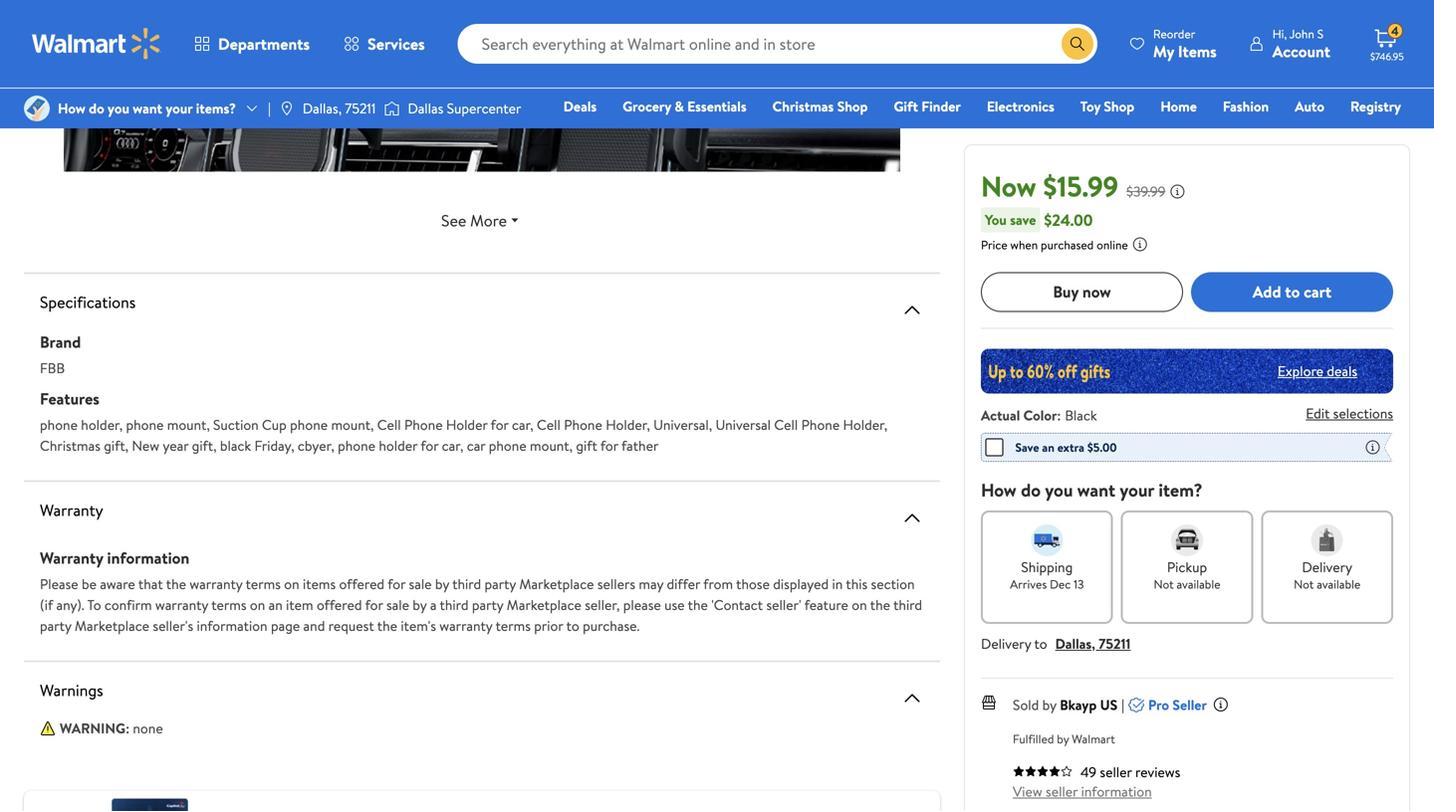 Task type: locate. For each thing, give the bounding box(es) containing it.
by right sold on the right
[[1043, 696, 1057, 715]]

0 vertical spatial your
[[166, 99, 193, 118]]

shop inside the christmas shop link
[[837, 97, 868, 116]]

search icon image
[[1070, 36, 1086, 52]]

learn more about strikethrough prices image
[[1170, 184, 1186, 199]]

1 shop from the left
[[837, 97, 868, 116]]

0 horizontal spatial seller
[[1046, 782, 1078, 802]]

an right save
[[1042, 439, 1055, 456]]

offered right items
[[339, 575, 385, 594]]

see more button
[[40, 201, 924, 241]]

delivery inside delivery not available
[[1302, 558, 1353, 577]]

| right items?
[[268, 99, 271, 118]]

0 vertical spatial an
[[1042, 439, 1055, 456]]

1 phone from the left
[[404, 415, 443, 435]]

essentials
[[687, 97, 747, 116]]

Search search field
[[458, 24, 1098, 64]]

| right us
[[1122, 696, 1125, 715]]

1 vertical spatial |
[[1122, 696, 1125, 715]]

0 vertical spatial terms
[[246, 575, 281, 594]]

0 horizontal spatial available
[[1177, 576, 1221, 593]]

on down this
[[852, 596, 867, 615]]

do for how do you want your item?
[[1021, 478, 1041, 503]]

cell right universal
[[774, 415, 798, 435]]

1 vertical spatial warranty
[[40, 547, 103, 569]]

christmas down search search box
[[773, 97, 834, 116]]

0 vertical spatial do
[[89, 99, 104, 118]]

not for pickup
[[1154, 576, 1174, 593]]

legal information image
[[1132, 236, 1148, 252]]

the down section
[[870, 596, 890, 615]]

 image for dallas supercenter
[[384, 99, 400, 119]]

warranty for warranty
[[40, 500, 103, 521]]

 image
[[24, 96, 50, 122], [384, 99, 400, 119]]

add
[[1253, 281, 1281, 303]]

0 vertical spatial 75211
[[345, 99, 376, 118]]

not for delivery
[[1294, 576, 1314, 593]]

you for how do you want your item?
[[1045, 478, 1073, 503]]

1 vertical spatial how
[[981, 478, 1017, 503]]

available for pickup
[[1177, 576, 1221, 593]]

2 vertical spatial party
[[40, 617, 71, 636]]

1 horizontal spatial an
[[1042, 439, 1055, 456]]

2 phone from the left
[[564, 415, 602, 435]]

0 vertical spatial sale
[[409, 575, 432, 594]]

1 vertical spatial terms
[[211, 596, 247, 615]]

0 horizontal spatial  image
[[24, 96, 50, 122]]

1 horizontal spatial shop
[[1104, 97, 1135, 116]]

sale up item's
[[386, 596, 409, 615]]

deals link
[[555, 96, 606, 117]]

for right gift
[[601, 436, 618, 456]]

1 horizontal spatial holder,
[[843, 415, 888, 435]]

save an extra $5.00
[[1016, 439, 1117, 456]]

dallas supercenter
[[408, 99, 521, 118]]

0 horizontal spatial how
[[58, 99, 85, 118]]

gift finder link
[[885, 96, 970, 117]]

not
[[1154, 576, 1174, 593], [1294, 576, 1314, 593]]

deals
[[1327, 362, 1358, 381]]

1 vertical spatial information
[[197, 617, 268, 636]]

2 horizontal spatial cell
[[774, 415, 798, 435]]

0 vertical spatial party
[[485, 575, 516, 594]]

gift
[[576, 436, 597, 456]]

not inside delivery not available
[[1294, 576, 1314, 593]]

0 vertical spatial information
[[107, 547, 189, 569]]

 image down walmart image
[[24, 96, 50, 122]]

suction
[[213, 415, 259, 435]]

1 horizontal spatial not
[[1294, 576, 1314, 593]]

0 vertical spatial you
[[108, 99, 129, 118]]

0 horizontal spatial information
[[107, 547, 189, 569]]

car
[[467, 436, 485, 456]]

by
[[435, 575, 449, 594], [413, 596, 427, 615], [1043, 696, 1057, 715], [1057, 731, 1069, 748]]

car, left car
[[442, 436, 464, 456]]

edit
[[1306, 404, 1330, 423]]

an up page at the bottom left of page
[[269, 596, 283, 615]]

 image left dallas
[[384, 99, 400, 119]]

1 horizontal spatial to
[[1034, 634, 1048, 654]]

1 vertical spatial delivery
[[981, 634, 1031, 654]]

edit selections
[[1306, 404, 1394, 423]]

cell right holder
[[537, 415, 561, 435]]

0 horizontal spatial do
[[89, 99, 104, 118]]

0 horizontal spatial christmas
[[40, 436, 101, 456]]

phone right car
[[489, 436, 527, 456]]

1 horizontal spatial how
[[981, 478, 1017, 503]]

1 horizontal spatial mount,
[[331, 415, 374, 435]]

0 horizontal spatial your
[[166, 99, 193, 118]]

capitalone image
[[109, 799, 190, 812]]

you down save an extra $5.00 at the right bottom of page
[[1045, 478, 1073, 503]]

third
[[452, 575, 481, 594], [440, 596, 469, 615], [894, 596, 922, 615]]

0 horizontal spatial to
[[566, 617, 579, 636]]

0 vertical spatial warranty
[[40, 500, 103, 521]]

view
[[1013, 782, 1043, 802]]

1 horizontal spatial on
[[284, 575, 300, 594]]

to inside "button"
[[1285, 281, 1300, 303]]

2 horizontal spatial on
[[852, 596, 867, 615]]

cell up "holder"
[[377, 415, 401, 435]]

available down intent image for delivery
[[1317, 576, 1361, 593]]

terms left item
[[211, 596, 247, 615]]

bkayp
[[1060, 696, 1097, 715]]

$5.00
[[1088, 439, 1117, 456]]

an inside warranty information please be aware that the warranty terms on items offered for sale by third party marketplace sellers may differ from those displayed in this section (if any). to confirm warranty terms on an item offered for sale by a third party marketplace seller, please use the 'contact seller' feature on the third party marketplace seller's information page and request the item's warranty terms prior to purchase.
[[269, 596, 283, 615]]

0 vertical spatial |
[[268, 99, 271, 118]]

universal,
[[654, 415, 712, 435]]

warranty for warranty information please be aware that the warranty terms on items offered for sale by third party marketplace sellers may differ from those displayed in this section (if any). to confirm warranty terms on an item offered for sale by a third party marketplace seller, please use the 'contact seller' feature on the third party marketplace seller's information page and request the item's warranty terms prior to purchase.
[[40, 547, 103, 569]]

you down walmart image
[[108, 99, 129, 118]]

car, right holder
[[512, 415, 534, 435]]

delivery for not
[[1302, 558, 1353, 577]]

0 horizontal spatial gift,
[[104, 436, 129, 456]]

2 horizontal spatial phone
[[801, 415, 840, 435]]

0 horizontal spatial delivery
[[981, 634, 1031, 654]]

offered up request
[[317, 596, 362, 615]]

not inside pickup not available
[[1154, 576, 1174, 593]]

1 horizontal spatial do
[[1021, 478, 1041, 503]]

differ
[[667, 575, 700, 594]]

0 horizontal spatial mount,
[[167, 415, 210, 435]]

dallas, 75211 button
[[1055, 634, 1131, 654]]

2 not from the left
[[1294, 576, 1314, 593]]

buy now
[[1053, 281, 1111, 303]]

0 horizontal spatial want
[[133, 99, 162, 118]]

shop inside toy shop link
[[1104, 97, 1135, 116]]

seller
[[1173, 696, 1207, 715]]

save an extra $5.00 element
[[986, 438, 1117, 457]]

up to sixty percent off deals. shop now. image
[[981, 349, 1394, 394]]

3 cell from the left
[[774, 415, 798, 435]]

shop left the gift at the top
[[837, 97, 868, 116]]

1 vertical spatial dallas,
[[1055, 634, 1096, 654]]

holder,
[[81, 415, 123, 435]]

2 warranty from the top
[[40, 547, 103, 569]]

1 horizontal spatial christmas
[[773, 97, 834, 116]]

phone down 'features'
[[40, 415, 78, 435]]

0 vertical spatial how
[[58, 99, 85, 118]]

1 horizontal spatial cell
[[537, 415, 561, 435]]

one debit link
[[1240, 124, 1325, 145]]

page
[[271, 617, 300, 636]]

warranty information please be aware that the warranty terms on items offered for sale by third party marketplace sellers may differ from those displayed in this section (if any). to confirm warranty terms on an item offered for sale by a third party marketplace seller, please use the 'contact seller' feature on the third party marketplace seller's information page and request the item's warranty terms prior to purchase.
[[40, 547, 922, 636]]

Save an extra $5.00 checkbox
[[986, 439, 1004, 456]]

0 horizontal spatial not
[[1154, 576, 1174, 593]]

1 vertical spatial an
[[269, 596, 283, 615]]

seller right 49
[[1100, 763, 1132, 782]]

2 horizontal spatial information
[[1081, 782, 1152, 802]]

1 horizontal spatial gift,
[[192, 436, 217, 456]]

reviews
[[1136, 763, 1181, 782]]

2 vertical spatial information
[[1081, 782, 1152, 802]]

to left cart
[[1285, 281, 1300, 303]]

sold by bkayp us
[[1013, 696, 1118, 715]]

not down intent image for pickup
[[1154, 576, 1174, 593]]

available down intent image for pickup
[[1177, 576, 1221, 593]]

0 horizontal spatial 75211
[[345, 99, 376, 118]]

1 holder, from the left
[[606, 415, 650, 435]]

on up item
[[284, 575, 300, 594]]

want left items?
[[133, 99, 162, 118]]

phone right universal
[[801, 415, 840, 435]]

departments
[[218, 33, 310, 55]]

new
[[132, 436, 159, 456]]

1 vertical spatial christmas
[[40, 436, 101, 456]]

marketplace
[[519, 575, 594, 594], [507, 596, 582, 615], [75, 617, 149, 636]]

2 shop from the left
[[1104, 97, 1135, 116]]

1 vertical spatial party
[[472, 596, 503, 615]]

deals
[[564, 97, 597, 116]]

0 horizontal spatial cell
[[377, 415, 401, 435]]

to left the dallas, 75211 'button'
[[1034, 634, 1048, 654]]

item's
[[401, 617, 436, 636]]

1 horizontal spatial 75211
[[1099, 634, 1131, 654]]

1 vertical spatial want
[[1078, 478, 1116, 503]]

phone up "holder"
[[404, 415, 443, 435]]

the right that
[[166, 575, 186, 594]]

1 horizontal spatial phone
[[564, 415, 602, 435]]

how for how do you want your items?
[[58, 99, 85, 118]]

confirm
[[104, 596, 152, 615]]

75211
[[345, 99, 376, 118], [1099, 634, 1131, 654]]

one
[[1249, 125, 1279, 144]]

1 vertical spatial your
[[1120, 478, 1154, 503]]

0 vertical spatial dallas,
[[303, 99, 342, 118]]

your left items?
[[166, 99, 193, 118]]

shop right toy
[[1104, 97, 1135, 116]]

pro seller info image
[[1213, 697, 1229, 713]]

phone up cbyer,
[[290, 415, 328, 435]]

1 horizontal spatial your
[[1120, 478, 1154, 503]]

2 horizontal spatial to
[[1285, 281, 1300, 303]]

1 horizontal spatial available
[[1317, 576, 1361, 593]]

0 horizontal spatial holder,
[[606, 415, 650, 435]]

universal
[[716, 415, 771, 435]]

available for delivery
[[1317, 576, 1361, 593]]

dallas,
[[303, 99, 342, 118], [1055, 634, 1096, 654]]

to
[[1285, 281, 1300, 303], [566, 617, 579, 636], [1034, 634, 1048, 654]]

holder
[[446, 415, 488, 435]]

terms up page at the bottom left of page
[[246, 575, 281, 594]]

intent image for pickup image
[[1171, 525, 1203, 557]]

delivery
[[1302, 558, 1353, 577], [981, 634, 1031, 654]]

pickup
[[1167, 558, 1207, 577]]

gift, down holder,
[[104, 436, 129, 456]]

75211 up us
[[1099, 634, 1131, 654]]

shop for toy shop
[[1104, 97, 1135, 116]]

1 vertical spatial car,
[[442, 436, 464, 456]]

father
[[622, 436, 659, 456]]

1 horizontal spatial delivery
[[1302, 558, 1353, 577]]

how down walmart image
[[58, 99, 85, 118]]

75211 left dallas
[[345, 99, 376, 118]]

terms left prior
[[496, 617, 531, 636]]

information
[[107, 547, 189, 569], [197, 617, 268, 636], [1081, 782, 1152, 802]]

2 horizontal spatial mount,
[[530, 436, 573, 456]]

dallas, down departments
[[303, 99, 342, 118]]

1 vertical spatial do
[[1021, 478, 1041, 503]]

2 available from the left
[[1317, 576, 1361, 593]]

explore deals link
[[1270, 354, 1366, 389]]

offered
[[339, 575, 385, 594], [317, 596, 362, 615]]

available inside pickup not available
[[1177, 576, 1221, 593]]

on left item
[[250, 596, 265, 615]]

for right "holder"
[[421, 436, 439, 456]]

finder
[[922, 97, 961, 116]]

1 horizontal spatial information
[[197, 617, 268, 636]]

phone up gift
[[564, 415, 602, 435]]

2 vertical spatial marketplace
[[75, 617, 149, 636]]

1 not from the left
[[1154, 576, 1174, 593]]

1 horizontal spatial you
[[1045, 478, 1073, 503]]

do down walmart image
[[89, 99, 104, 118]]

warranty image
[[900, 507, 924, 530]]

for right holder
[[491, 415, 509, 435]]

0 horizontal spatial phone
[[404, 415, 443, 435]]

mount,
[[167, 415, 210, 435], [331, 415, 374, 435], [530, 436, 573, 456]]

0 vertical spatial offered
[[339, 575, 385, 594]]

1 warranty from the top
[[40, 500, 103, 521]]

fbb
[[40, 359, 65, 378]]

1 horizontal spatial car,
[[512, 415, 534, 435]]

want down $5.00
[[1078, 478, 1116, 503]]

0 horizontal spatial you
[[108, 99, 129, 118]]

1 vertical spatial you
[[1045, 478, 1073, 503]]

christmas down holder,
[[40, 436, 101, 456]]

not down intent image for delivery
[[1294, 576, 1314, 593]]

to right prior
[[566, 617, 579, 636]]

49
[[1081, 763, 1097, 782]]

mount, up cbyer,
[[331, 415, 374, 435]]

1 horizontal spatial seller
[[1100, 763, 1132, 782]]

grocery & essentials link
[[614, 96, 756, 117]]

mount, up year
[[167, 415, 210, 435]]

view seller information
[[1013, 782, 1152, 802]]

by right fulfilled
[[1057, 731, 1069, 748]]

 image
[[279, 101, 295, 117]]

warranty inside warranty information please be aware that the warranty terms on items offered for sale by third party marketplace sellers may differ from those displayed in this section (if any). to confirm warranty terms on an item offered for sale by a third party marketplace seller, please use the 'contact seller' feature on the third party marketplace seller's information page and request the item's warranty terms prior to purchase.
[[40, 547, 103, 569]]

how down save an extra $5.00 checkbox
[[981, 478, 1017, 503]]

0 vertical spatial delivery
[[1302, 558, 1353, 577]]

1 horizontal spatial  image
[[384, 99, 400, 119]]

0 vertical spatial marketplace
[[519, 575, 594, 594]]

1 vertical spatial marketplace
[[507, 596, 582, 615]]

do down save
[[1021, 478, 1041, 503]]

gift, right year
[[192, 436, 217, 456]]

your left item?
[[1120, 478, 1154, 503]]

available inside delivery not available
[[1317, 576, 1361, 593]]

$24.00
[[1044, 209, 1093, 231]]

1 available from the left
[[1177, 576, 1221, 593]]

in
[[832, 575, 843, 594]]

how
[[58, 99, 85, 118], [981, 478, 1017, 503]]

(if
[[40, 596, 53, 615]]

and
[[303, 617, 325, 636]]

delivery down arrives
[[981, 634, 1031, 654]]

0 vertical spatial want
[[133, 99, 162, 118]]

0 horizontal spatial an
[[269, 596, 283, 615]]

mount, left gift
[[530, 436, 573, 456]]

warning image
[[40, 721, 56, 737]]

phone
[[404, 415, 443, 435], [564, 415, 602, 435], [801, 415, 840, 435]]

to for delivery
[[1034, 634, 1048, 654]]

49 seller reviews
[[1081, 763, 1181, 782]]

sale up a
[[409, 575, 432, 594]]

seller down 4.0204 stars out of 5, based on 49 seller reviews element
[[1046, 782, 1078, 802]]

0 horizontal spatial shop
[[837, 97, 868, 116]]

delivery not available
[[1294, 558, 1361, 593]]

dallas, down 13
[[1055, 634, 1096, 654]]

0 vertical spatial car,
[[512, 415, 534, 435]]

party
[[485, 575, 516, 594], [472, 596, 503, 615], [40, 617, 71, 636]]

an inside 'element'
[[1042, 439, 1055, 456]]

gift,
[[104, 436, 129, 456], [192, 436, 217, 456]]

delivery down intent image for delivery
[[1302, 558, 1353, 577]]

0 vertical spatial christmas
[[773, 97, 834, 116]]

displayed
[[773, 575, 829, 594]]



Task type: describe. For each thing, give the bounding box(es) containing it.
2 vertical spatial warranty
[[440, 617, 493, 636]]

when
[[1011, 236, 1038, 253]]

electronics link
[[978, 96, 1064, 117]]

home link
[[1152, 96, 1206, 117]]

more
[[470, 210, 507, 232]]

registry
[[1351, 97, 1402, 116]]

shop for christmas shop
[[837, 97, 868, 116]]

to
[[87, 596, 101, 615]]

us
[[1100, 696, 1118, 715]]

buy now button
[[981, 272, 1183, 312]]

how do you want your item?
[[981, 478, 1203, 503]]

for up item's
[[388, 575, 406, 594]]

want for item?
[[1078, 478, 1116, 503]]

hi,
[[1273, 25, 1287, 42]]

purchased
[[1041, 236, 1094, 253]]

3 phone from the left
[[801, 415, 840, 435]]

seller for 49
[[1100, 763, 1132, 782]]

1 horizontal spatial |
[[1122, 696, 1125, 715]]

items
[[1178, 40, 1217, 62]]

reorder
[[1153, 25, 1196, 42]]

purchase.
[[583, 617, 640, 636]]

sold
[[1013, 696, 1039, 715]]

pro seller
[[1149, 696, 1207, 715]]

reorder my items
[[1153, 25, 1217, 62]]

this
[[846, 575, 868, 594]]

2 cell from the left
[[537, 415, 561, 435]]

0 horizontal spatial car,
[[442, 436, 464, 456]]

black
[[1065, 406, 1097, 425]]

pro
[[1149, 696, 1169, 715]]

1 gift, from the left
[[104, 436, 129, 456]]

see more
[[441, 210, 507, 232]]

account
[[1273, 40, 1331, 62]]

intent image for delivery image
[[1312, 525, 1343, 557]]

1 cell from the left
[[377, 415, 401, 435]]

your for item?
[[1120, 478, 1154, 503]]

request
[[328, 617, 374, 636]]

by up a
[[435, 575, 449, 594]]

you save $24.00
[[985, 209, 1093, 231]]

toy
[[1081, 97, 1101, 116]]

2 gift, from the left
[[192, 436, 217, 456]]

from
[[703, 575, 733, 594]]

1 vertical spatial 75211
[[1099, 634, 1131, 654]]

features
[[40, 388, 100, 410]]

auto
[[1295, 97, 1325, 116]]

price
[[981, 236, 1008, 253]]

auto link
[[1286, 96, 1334, 117]]

save
[[1016, 439, 1039, 456]]

grocery
[[623, 97, 671, 116]]

4
[[1392, 23, 1399, 40]]

by left a
[[413, 596, 427, 615]]

registry link
[[1342, 96, 1410, 117]]

toy shop
[[1081, 97, 1135, 116]]

toy shop link
[[1072, 96, 1144, 117]]

home
[[1161, 97, 1197, 116]]

walmart image
[[32, 28, 161, 60]]

2 holder, from the left
[[843, 415, 888, 435]]

price when purchased online
[[981, 236, 1128, 253]]

do for how do you want your items?
[[89, 99, 104, 118]]

specifications image
[[900, 298, 924, 322]]

to for add
[[1285, 281, 1300, 303]]

want for items?
[[133, 99, 162, 118]]

0 horizontal spatial |
[[268, 99, 271, 118]]

13
[[1074, 576, 1084, 593]]

1 vertical spatial warranty
[[155, 596, 208, 615]]

1 horizontal spatial dallas,
[[1055, 634, 1096, 654]]

now
[[981, 167, 1037, 206]]

delivery to dallas, 75211
[[981, 634, 1131, 654]]

color
[[1024, 406, 1057, 425]]

your for items?
[[166, 99, 193, 118]]

item?
[[1159, 478, 1203, 503]]

&
[[675, 97, 684, 116]]

how for how do you want your item?
[[981, 478, 1017, 503]]

services
[[368, 33, 425, 55]]

be
[[82, 575, 97, 594]]

specifications
[[40, 291, 136, 313]]

christmas inside brand fbb features phone holder, phone mount, suction cup phone mount, cell phone holder  for car, cell phone holder, universal, universal cell phone holder, christmas gift, new year gift, black friday, cbyer, phone holder for  car, car phone mount, gift for father
[[40, 436, 101, 456]]

registry one debit
[[1249, 97, 1402, 144]]

more information on savings image
[[1365, 440, 1381, 455]]

arrives
[[1010, 576, 1047, 593]]

now $15.99
[[981, 167, 1119, 206]]

feature
[[805, 596, 849, 615]]

'contact
[[711, 596, 763, 615]]

section
[[871, 575, 915, 594]]

Walmart Site-Wide search field
[[458, 24, 1098, 64]]

fashion link
[[1214, 96, 1278, 117]]

actual
[[981, 406, 1020, 425]]

 image for how do you want your items?
[[24, 96, 50, 122]]

seller for view
[[1046, 782, 1078, 802]]

warnings image
[[900, 687, 924, 711]]

fulfilled by walmart
[[1013, 731, 1115, 748]]

phone right cbyer,
[[338, 436, 376, 456]]

online
[[1097, 236, 1128, 253]]

christmas shop link
[[764, 96, 877, 117]]

1 vertical spatial offered
[[317, 596, 362, 615]]

0 vertical spatial warranty
[[190, 575, 243, 594]]

to inside warranty information please be aware that the warranty terms on items offered for sale by third party marketplace sellers may differ from those displayed in this section (if any). to confirm warranty terms on an item offered for sale by a third party marketplace seller, please use the 'contact seller' feature on the third party marketplace seller's information page and request the item's warranty terms prior to purchase.
[[566, 617, 579, 636]]

edit selections button
[[1306, 404, 1394, 423]]

the right use
[[688, 596, 708, 615]]

dallas
[[408, 99, 444, 118]]

you for how do you want your items?
[[108, 99, 129, 118]]

2 vertical spatial terms
[[496, 617, 531, 636]]

now
[[1083, 281, 1111, 303]]

buy
[[1053, 281, 1079, 303]]

warning: none
[[60, 719, 163, 739]]

use
[[664, 596, 685, 615]]

delivery for to
[[981, 634, 1031, 654]]

the left item's
[[377, 617, 397, 636]]

none
[[133, 719, 163, 739]]

pickup not available
[[1154, 558, 1221, 593]]

1 vertical spatial sale
[[386, 596, 409, 615]]

gift finder
[[894, 97, 961, 116]]

cup
[[262, 415, 287, 435]]

phone up new
[[126, 415, 164, 435]]

holder
[[379, 436, 418, 456]]

john
[[1290, 25, 1315, 42]]

see
[[441, 210, 466, 232]]

items?
[[196, 99, 236, 118]]

departments button
[[177, 20, 327, 68]]

add to cart
[[1253, 281, 1332, 303]]

explore deals
[[1278, 362, 1358, 381]]

services button
[[327, 20, 442, 68]]

0 horizontal spatial on
[[250, 596, 265, 615]]

brand
[[40, 331, 81, 353]]

$39.99
[[1127, 182, 1166, 201]]

for up request
[[365, 596, 383, 615]]

you
[[985, 210, 1007, 229]]

0 horizontal spatial dallas,
[[303, 99, 342, 118]]

warnings
[[40, 680, 103, 702]]

4.0204 stars out of 5, based on 49 seller reviews element
[[1013, 766, 1073, 778]]

intent image for shipping image
[[1031, 525, 1063, 557]]

aware
[[100, 575, 135, 594]]

explore
[[1278, 362, 1324, 381]]



Task type: vqa. For each thing, say whether or not it's contained in the screenshot.
How for How do you want your items?
yes



